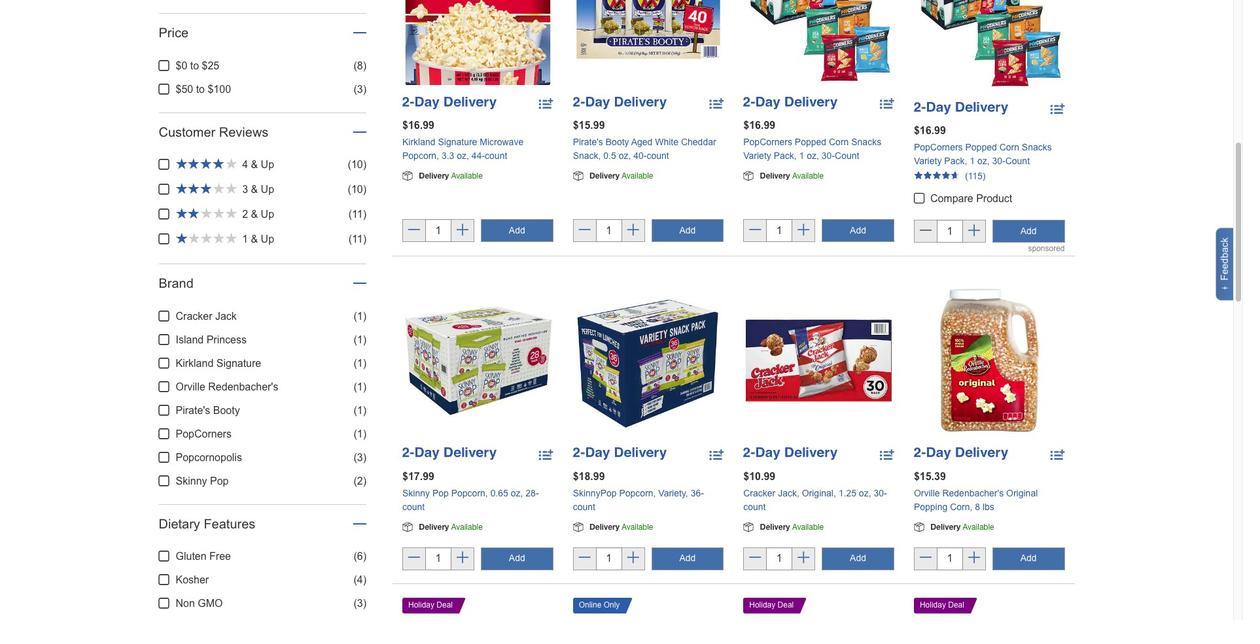 Task type: locate. For each thing, give the bounding box(es) containing it.
(1)
[[354, 311, 367, 322], [354, 334, 367, 345], [354, 358, 367, 369], [354, 381, 367, 393], [354, 405, 367, 416], [354, 429, 367, 440]]

2 horizontal spatial deal
[[948, 601, 965, 610]]

1 vertical spatial redenbacher's
[[943, 488, 1004, 499]]

available for $18.99 skinnypop popcorn, variety, 36- count
[[622, 523, 653, 532]]

$16.99 inside $16.99 kirkland signature microwave popcorn, 3.3 oz, 44-count
[[403, 120, 435, 131]]

aged
[[631, 137, 653, 148]]

0 vertical spatial booty
[[606, 137, 629, 148]]

0 vertical spatial (3)
[[354, 84, 367, 95]]

holiday deal
[[408, 601, 453, 610], [750, 601, 794, 610], [920, 601, 965, 610]]

booty
[[606, 137, 629, 148], [213, 405, 240, 416]]

count down the $17.99
[[403, 502, 425, 512]]

0 horizontal spatial deal
[[437, 601, 453, 610]]

view
[[482, 55, 504, 66], [652, 55, 675, 66], [823, 55, 845, 66], [482, 406, 504, 417], [652, 406, 675, 417], [823, 406, 845, 417], [993, 406, 1016, 417]]

2 up from the top
[[261, 184, 274, 195]]

corn
[[829, 137, 849, 148], [1000, 142, 1020, 153]]

increase quantity image for $16.99
[[798, 225, 810, 238]]

1 horizontal spatial signature
[[438, 137, 477, 148]]

0 horizontal spatial kirkland
[[176, 358, 214, 369]]

& down the 2 & up
[[251, 234, 258, 245]]

3 holiday deal link from the left
[[914, 598, 971, 614]]

0 vertical spatial cracker
[[176, 311, 212, 322]]

microwave
[[480, 137, 524, 148]]

island princess
[[176, 334, 247, 345]]

1 holiday deal link from the left
[[403, 598, 459, 614]]

increase quantity image
[[457, 225, 469, 238], [969, 225, 980, 238], [457, 553, 469, 566], [627, 553, 639, 566]]

skinny
[[176, 476, 207, 487], [403, 488, 430, 499]]

popcorners
[[744, 137, 793, 148], [914, 142, 963, 153], [176, 429, 232, 440]]

0 horizontal spatial orville
[[176, 381, 205, 393]]

1 horizontal spatial variety
[[914, 156, 942, 167]]

holiday deal for holiday deal link associated with popcornopolis zebra popcorn 24 oz, 3-count image
[[408, 601, 453, 610]]

3 (1) from the top
[[354, 358, 367, 369]]

&
[[251, 159, 258, 170], [251, 184, 258, 195], [251, 209, 258, 220], [251, 234, 258, 245]]

add
[[509, 225, 525, 236], [680, 225, 696, 236], [850, 225, 867, 236], [1021, 226, 1037, 236], [509, 553, 525, 564], [680, 553, 696, 564], [850, 553, 867, 564], [1021, 553, 1037, 564]]

& for 1
[[251, 234, 258, 245]]

brand button
[[159, 276, 194, 291]]

delivery for $15.99 pirate's booty aged white cheddar snack, 0.5 oz, 40-count
[[590, 171, 620, 181]]

2 holiday from the left
[[750, 601, 776, 610]]

price
[[159, 26, 189, 40]]

holiday deal link up the popcornopolis metallic holiday 5-count mini cone gift basket, 10-pack image
[[914, 598, 971, 614]]

increase quantity image
[[627, 225, 639, 238], [798, 225, 810, 238], [798, 553, 810, 566], [969, 553, 980, 566]]

(11)
[[349, 209, 367, 220], [349, 234, 367, 245]]

count
[[485, 151, 507, 161], [647, 151, 669, 161], [403, 502, 425, 512], [573, 502, 595, 512], [744, 502, 766, 512]]

quick view
[[452, 55, 504, 66], [622, 55, 675, 66], [793, 55, 845, 66], [452, 406, 504, 417], [622, 406, 675, 417], [793, 406, 845, 417], [964, 406, 1016, 417]]

pirate's up snack,
[[573, 137, 603, 148]]

jack,
[[778, 488, 800, 499]]

decrease quantity image for $17.99 skinny pop popcorn, 0.65 oz, 28- count
[[408, 553, 420, 566]]

pack,
[[774, 151, 797, 161], [945, 156, 968, 167]]

1 horizontal spatial orville
[[914, 488, 940, 499]]

1 horizontal spatial pop
[[433, 488, 449, 499]]

pirate's down orville redenbacher's
[[176, 405, 210, 416]]

0 horizontal spatial count
[[835, 151, 860, 161]]

1 horizontal spatial kirkland
[[403, 137, 436, 148]]

to right $50
[[196, 84, 205, 95]]

3 holiday from the left
[[920, 601, 946, 610]]

deal up popcornopolis zebra popcorn 24 oz, 3-count image
[[437, 601, 453, 610]]

orville up pirate's booty
[[176, 381, 205, 393]]

dietary features
[[159, 517, 255, 531]]

holiday up "popcornopolis ultimate classic assorted tall cones, variety, 24-count" image
[[750, 601, 776, 610]]

variety
[[744, 151, 771, 161], [914, 156, 942, 167]]

up right 4
[[261, 159, 274, 170]]

jack
[[215, 311, 237, 322]]

1 (11) from the top
[[349, 209, 367, 220]]

1 vertical spatial to
[[196, 84, 205, 95]]

view for $16.99 kirkland signature microwave popcorn, 3.3 oz, 44-count
[[482, 55, 504, 66]]

holiday deal up popcornopolis zebra popcorn 24 oz, 3-count image
[[408, 601, 453, 610]]

count inside $16.99 kirkland signature microwave popcorn, 3.3 oz, 44-count
[[485, 151, 507, 161]]

count down skinnypop
[[573, 502, 595, 512]]

pirate's booty aged white cheddar snack, 0.5 oz, 40-count link
[[573, 137, 716, 161]]

1 horizontal spatial 1
[[799, 151, 805, 161]]

kirkland signature microwave popcorn, 3.3 oz, 44-count image
[[403, 0, 553, 85]]

original,
[[802, 488, 836, 499]]

28-
[[526, 488, 539, 499]]

signature up 3.3
[[438, 137, 477, 148]]

1 horizontal spatial holiday deal
[[750, 601, 794, 610]]

0 horizontal spatial corn
[[829, 137, 849, 148]]

holiday for the popcornopolis metallic holiday 5-count mini cone gift basket, 10-pack image
[[920, 601, 946, 610]]

1 horizontal spatial popcorners
[[744, 137, 793, 148]]

delivery for $10.99 cracker jack, original, 1.25 oz, 30- count
[[760, 522, 790, 532]]

1 horizontal spatial popcorners popped corn snacks variety pack, 1 oz, 30-count image
[[914, 0, 1065, 91]]

available for $10.99 cracker jack, original, 1.25 oz, 30- count
[[793, 523, 824, 532]]

2
[[242, 209, 248, 220]]

1 horizontal spatial holiday deal link
[[744, 598, 800, 614]]

sponsored
[[1028, 244, 1065, 253]]

2-day delivery image
[[403, 97, 497, 109], [573, 97, 667, 109], [744, 97, 838, 109], [914, 102, 1008, 115], [403, 448, 497, 460], [573, 448, 667, 460], [744, 448, 838, 460], [914, 448, 1008, 460]]

decrease quantity image for $16.99 popcorners popped corn snacks variety pack, 1 oz, 30-count
[[750, 225, 761, 238]]

orville redenbacher's original popping corn, 8 lbs link
[[914, 488, 1038, 512]]

1 vertical spatial (11)
[[349, 234, 367, 245]]

1 vertical spatial orville
[[914, 488, 940, 499]]

3 deal from the left
[[948, 601, 965, 610]]

count inside $10.99 cracker jack, original, 1.25 oz, 30- count
[[744, 502, 766, 512]]

pirate's inside $15.99 pirate's booty aged white cheddar snack, 0.5 oz, 40-count
[[573, 137, 603, 148]]

quick view for $16.99 popcorners popped corn snacks variety pack, 1 oz, 30-count
[[793, 55, 845, 66]]

1 horizontal spatial pirate's
[[573, 137, 603, 148]]

snacks
[[852, 137, 882, 148], [1022, 142, 1052, 153]]

$16.99 for kirkland signature microwave popcorn, 3.3 oz, 44-count
[[403, 120, 435, 131]]

1 vertical spatial skinny
[[403, 488, 430, 499]]

quick view for $15.99 pirate's booty aged white cheddar snack, 0.5 oz, 40-count
[[622, 55, 675, 66]]

island
[[176, 334, 204, 345]]

holiday deal link up popcornopolis zebra popcorn 24 oz, 3-count image
[[403, 598, 459, 614]]

add for $18.99 skinnypop popcorn, variety, 36- count
[[680, 553, 696, 564]]

quantity  text field for $18.99
[[596, 548, 622, 571]]

1 horizontal spatial cracker
[[744, 488, 776, 499]]

0 horizontal spatial 30-
[[822, 151, 835, 161]]

1 vertical spatial kirkland
[[176, 358, 214, 369]]

booty down orville redenbacher's
[[213, 405, 240, 416]]

& right 3
[[251, 184, 258, 195]]

1 vertical spatial cracker
[[744, 488, 776, 499]]

compare
[[931, 193, 974, 204]]

0 vertical spatial pop
[[210, 476, 229, 487]]

1 (3) from the top
[[354, 84, 367, 95]]

4 & up
[[242, 159, 274, 170]]

holiday for "popcornopolis ultimate classic assorted tall cones, variety, 24-count" image
[[750, 601, 776, 610]]

0 vertical spatial redenbacher's
[[208, 381, 278, 393]]

1 & from the top
[[251, 159, 258, 170]]

princess
[[207, 334, 247, 345]]

holiday deal link for popcornopolis zebra popcorn 24 oz, 3-count image
[[403, 598, 459, 614]]

0.65
[[491, 488, 508, 499]]

1 holiday deal from the left
[[408, 601, 453, 610]]

1 vertical spatial booty
[[213, 405, 240, 416]]

0 horizontal spatial holiday deal link
[[403, 598, 459, 614]]

popcornopolis zebra popcorn 24 oz, 3-count image
[[403, 619, 553, 620]]

count down white
[[647, 151, 669, 161]]

up for 4 & up
[[261, 159, 274, 170]]

3 up from the top
[[261, 209, 274, 220]]

orville
[[176, 381, 205, 393], [914, 488, 940, 499]]

$16.99 kirkland signature microwave popcorn, 3.3 oz, 44-count
[[403, 120, 524, 161]]

oz, inside $15.99 pirate's booty aged white cheddar snack, 0.5 oz, 40-count
[[619, 151, 631, 161]]

0 horizontal spatial popcorn,
[[403, 151, 439, 161]]

popcorn, left 3.3
[[403, 151, 439, 161]]

popcorn, inside $18.99 skinnypop popcorn, variety, 36- count
[[619, 488, 656, 499]]

popcornopolis metallic holiday 5-count mini cone gift basket, 10-pack image
[[914, 619, 1065, 620]]

holiday deal link up "popcornopolis ultimate classic assorted tall cones, variety, 24-count" image
[[744, 598, 800, 614]]

available
[[451, 172, 483, 181], [622, 172, 653, 181], [793, 172, 824, 181], [451, 523, 483, 532], [622, 523, 653, 532], [793, 523, 824, 532], [963, 523, 995, 532]]

delivery available for $10.99 cracker jack, original, 1.25 oz, 30- count
[[760, 522, 824, 532]]

holiday up the popcornopolis metallic holiday 5-count mini cone gift basket, 10-pack image
[[920, 601, 946, 610]]

1 horizontal spatial popcorn,
[[451, 488, 488, 499]]

quick view for $10.99 cracker jack, original, 1.25 oz, 30- count
[[793, 406, 845, 417]]

booty up 0.5
[[606, 137, 629, 148]]

0 horizontal spatial $16.99
[[403, 120, 435, 131]]

to right $0
[[190, 60, 199, 71]]

deal for the popcornopolis metallic holiday 5-count mini cone gift basket, 10-pack image holiday deal link
[[948, 601, 965, 610]]

4 up from the top
[[261, 234, 274, 245]]

1 horizontal spatial redenbacher's
[[943, 488, 1004, 499]]

0 horizontal spatial 1
[[242, 234, 248, 245]]

snacks down the add to list image
[[1022, 142, 1052, 153]]

30-
[[822, 151, 835, 161], [992, 156, 1006, 167], [874, 488, 887, 499]]

quick for $16.99 popcorners popped corn snacks variety pack, 1 oz, 30-count
[[793, 55, 820, 66]]

up for 3 & up
[[261, 184, 274, 195]]

skinny down the $17.99
[[403, 488, 430, 499]]

0 horizontal spatial popcorners
[[176, 429, 232, 440]]

2 deal from the left
[[778, 601, 794, 610]]

deal
[[437, 601, 453, 610], [778, 601, 794, 610], [948, 601, 965, 610]]

decrease quantity image
[[579, 225, 591, 238], [920, 225, 932, 238], [920, 553, 932, 566]]

0 horizontal spatial skinny
[[176, 476, 207, 487]]

2 horizontal spatial holiday
[[920, 601, 946, 610]]

count
[[835, 151, 860, 161], [1006, 156, 1030, 167]]

2 (10) from the top
[[348, 184, 367, 195]]

customer reviews button
[[159, 125, 269, 139]]

deal for "popcornopolis ultimate classic assorted tall cones, variety, 24-count" image holiday deal link
[[778, 601, 794, 610]]

2 & from the top
[[251, 184, 258, 195]]

view for $18.99 skinnypop popcorn, variety, 36- count
[[652, 406, 675, 417]]

0 horizontal spatial holiday deal
[[408, 601, 453, 610]]

popcorn, inside $16.99 kirkland signature microwave popcorn, 3.3 oz, 44-count
[[403, 151, 439, 161]]

0 vertical spatial kirkland
[[403, 137, 436, 148]]

add for $17.99 skinny pop popcorn, 0.65 oz, 28- count
[[509, 553, 525, 564]]

holiday deal up the popcornopolis metallic holiday 5-count mini cone gift basket, 10-pack image
[[920, 601, 965, 610]]

2 horizontal spatial holiday deal link
[[914, 598, 971, 614]]

decrease quantity image
[[408, 225, 420, 238], [750, 225, 761, 238], [408, 553, 420, 566], [579, 553, 591, 566], [750, 553, 761, 566]]

1 horizontal spatial holiday
[[750, 601, 776, 610]]

Quantity  text field
[[596, 220, 622, 242], [767, 220, 793, 242], [425, 548, 452, 571], [937, 548, 963, 571]]

skinnypop popcorn, variety, 36- count link
[[573, 488, 704, 512]]

2 (1) from the top
[[354, 334, 367, 345]]

available for $15.99 pirate's booty aged white cheddar snack, 0.5 oz, 40-count
[[622, 172, 653, 181]]

(1) for booty
[[354, 405, 367, 416]]

0 vertical spatial (10)
[[348, 159, 367, 170]]

quick view for $17.99 skinny pop popcorn, 0.65 oz, 28- count
[[452, 406, 504, 417]]

1 horizontal spatial $16.99
[[744, 120, 776, 131]]

skinny down popcornopolis
[[176, 476, 207, 487]]

add button for $17.99 skinny pop popcorn, 0.65 oz, 28- count
[[481, 548, 553, 571]]

(3) down (8)
[[354, 84, 367, 95]]

delivery for $18.99 skinnypop popcorn, variety, 36- count
[[590, 522, 620, 532]]

1 horizontal spatial snacks
[[1022, 142, 1052, 153]]

non
[[176, 598, 195, 610]]

add for $16.99 popcorners popped corn snacks variety pack, 1 oz, 30-count
[[850, 225, 867, 236]]

skinny pop popcorn, 0.65 oz, 28-count image
[[403, 285, 553, 436]]

0 horizontal spatial popcorners popped corn snacks variety pack, 1 oz, 30-count image
[[744, 0, 895, 85]]

add button for $10.99 cracker jack, original, 1.25 oz, 30- count
[[822, 548, 895, 571]]

increase quantity image for $18.99
[[627, 553, 639, 566]]

(3)
[[354, 84, 367, 95], [354, 452, 367, 463], [354, 598, 367, 610]]

$16.99 popcorners popped corn snacks variety pack, 1 oz, 30-count
[[744, 120, 882, 161], [914, 125, 1052, 167]]

(1) for jack
[[354, 311, 367, 322]]

add for $10.99 cracker jack, original, 1.25 oz, 30- count
[[850, 553, 867, 564]]

holiday up popcornopolis zebra popcorn 24 oz, 3-count image
[[408, 601, 435, 610]]

1 up from the top
[[261, 159, 274, 170]]

popcorners popped corn snacks variety pack, 1 oz, 30-count image
[[744, 0, 895, 85], [914, 0, 1065, 91]]

holiday deal up "popcornopolis ultimate classic assorted tall cones, variety, 24-count" image
[[750, 601, 794, 610]]

increase quantity image for $15.99
[[627, 225, 639, 238]]

holiday deal link
[[403, 598, 459, 614], [744, 598, 800, 614], [914, 598, 971, 614]]

0 vertical spatial pirate's
[[573, 137, 603, 148]]

cracker up island
[[176, 311, 212, 322]]

redenbacher's inside $15.39 orville redenbacher's original popping corn, 8 lbs
[[943, 488, 1004, 499]]

$16.99
[[403, 120, 435, 131], [744, 120, 776, 131], [914, 125, 946, 136]]

3 (3) from the top
[[354, 598, 367, 610]]

3 holiday deal from the left
[[920, 601, 965, 610]]

(3) for $50 to $100
[[354, 84, 367, 95]]

4 (1) from the top
[[354, 381, 367, 393]]

pop
[[210, 476, 229, 487], [433, 488, 449, 499]]

delivery for $16.99 popcorners popped corn snacks variety pack, 1 oz, 30-count
[[760, 171, 790, 181]]

count down $10.99 in the right bottom of the page
[[744, 502, 766, 512]]

0 horizontal spatial variety
[[744, 151, 771, 161]]

cheddar
[[681, 137, 716, 148]]

0 vertical spatial signature
[[438, 137, 477, 148]]

0 horizontal spatial snacks
[[852, 137, 882, 148]]

quantity  text field for $10.99
[[767, 548, 793, 571]]

delivery available for $16.99 kirkland signature microwave popcorn, 3.3 oz, 44-count
[[419, 171, 483, 181]]

redenbacher's
[[208, 381, 278, 393], [943, 488, 1004, 499]]

2 (3) from the top
[[354, 452, 367, 463]]

quantity  text field for $15.99
[[596, 220, 622, 242]]

1 vertical spatial (3)
[[354, 452, 367, 463]]

2 popcorners popped corn snacks variety pack, 1 oz, 30-count image from the left
[[914, 0, 1065, 91]]

0 horizontal spatial pop
[[210, 476, 229, 487]]

1 horizontal spatial deal
[[778, 601, 794, 610]]

$50
[[176, 84, 193, 95]]

up down the 2 & up
[[261, 234, 274, 245]]

0 horizontal spatial pirate's
[[176, 405, 210, 416]]

1 vertical spatial pirate's
[[176, 405, 210, 416]]

0 vertical spatial to
[[190, 60, 199, 71]]

up right 3
[[261, 184, 274, 195]]

0 horizontal spatial redenbacher's
[[208, 381, 278, 393]]

1 deal from the left
[[437, 601, 453, 610]]

deal up the popcornopolis metallic holiday 5-count mini cone gift basket, 10-pack image
[[948, 601, 965, 610]]

(10) for 4 & up
[[348, 159, 367, 170]]

deal up "popcornopolis ultimate classic assorted tall cones, variety, 24-count" image
[[778, 601, 794, 610]]

pop inside $17.99 skinny pop popcorn, 0.65 oz, 28- count
[[433, 488, 449, 499]]

pop down popcornopolis
[[210, 476, 229, 487]]

delivery
[[419, 171, 449, 181], [590, 171, 620, 181], [760, 171, 790, 181], [419, 522, 449, 532], [590, 522, 620, 532], [760, 522, 790, 532], [931, 522, 961, 532]]

snacks down 'add to list  popcorners popped corn snacks variety pack, 1 oz, 30-count' icon
[[852, 137, 882, 148]]

1 horizontal spatial skinny
[[403, 488, 430, 499]]

8
[[975, 502, 980, 512]]

pop down the $17.99
[[433, 488, 449, 499]]

delivery available
[[419, 171, 483, 181], [590, 171, 653, 181], [760, 171, 824, 181], [419, 522, 483, 532], [590, 522, 653, 532], [760, 522, 824, 532], [931, 522, 995, 532]]

oz, inside $17.99 skinny pop popcorn, 0.65 oz, 28- count
[[511, 488, 523, 499]]

Quantity  text field
[[425, 220, 452, 242], [937, 220, 963, 243], [596, 548, 622, 571], [767, 548, 793, 571]]

0 vertical spatial (11)
[[349, 209, 367, 220]]

price button
[[159, 26, 189, 40]]

quick for $15.99 pirate's booty aged white cheddar snack, 0.5 oz, 40-count
[[622, 55, 649, 66]]

5 (1) from the top
[[354, 405, 367, 416]]

add button for $16.99 kirkland signature microwave popcorn, 3.3 oz, 44-count
[[481, 220, 553, 242]]

holiday deal link for the popcornopolis metallic holiday 5-count mini cone gift basket, 10-pack image
[[914, 598, 971, 614]]

orville up popping
[[914, 488, 940, 499]]

1 holiday from the left
[[408, 601, 435, 610]]

1 vertical spatial pop
[[433, 488, 449, 499]]

signature up orville redenbacher's
[[216, 358, 261, 369]]

rated 4.608699 out of 5 stars based on 115 reviews. element
[[904, 168, 1075, 185]]

4 & from the top
[[251, 234, 258, 245]]

decrease quantity image for $18.99 skinnypop popcorn, variety, 36- count
[[579, 553, 591, 566]]

kosher
[[176, 575, 209, 586]]

quick for $15.39 orville redenbacher's original popping corn, 8 lbs
[[964, 406, 990, 417]]

quantity  text field for $16.99
[[425, 220, 452, 242]]

redenbacher's down the kirkland signature
[[208, 381, 278, 393]]

1 horizontal spatial popcorners popped corn snacks variety pack, 1 oz, 30-count link
[[914, 142, 1052, 167]]

1 (10) from the top
[[348, 159, 367, 170]]

popcorn, left the 0.65 at the left bottom
[[451, 488, 488, 499]]

increase quantity image for $17.99
[[457, 553, 469, 566]]

1 horizontal spatial $16.99 popcorners popped corn snacks variety pack, 1 oz, 30-count
[[914, 125, 1052, 167]]

delivery available for $17.99 skinny pop popcorn, 0.65 oz, 28- count
[[419, 522, 483, 532]]

3 & from the top
[[251, 209, 258, 220]]

to for $50
[[196, 84, 205, 95]]

add to list  pirate's booty aged white cheddar snack, 0.5 oz, 40-count image
[[710, 97, 724, 114]]

to
[[190, 60, 199, 71], [196, 84, 205, 95]]

gmo
[[198, 598, 223, 610]]

2 horizontal spatial holiday deal
[[920, 601, 965, 610]]

1 horizontal spatial 30-
[[874, 488, 887, 499]]

up
[[261, 159, 274, 170], [261, 184, 274, 195], [261, 209, 274, 220], [261, 234, 274, 245]]

& right 2
[[251, 209, 258, 220]]

2 holiday deal link from the left
[[744, 598, 800, 614]]

feedback link
[[1216, 228, 1239, 301]]

quick
[[452, 55, 479, 66], [622, 55, 649, 66], [793, 55, 820, 66], [452, 406, 479, 417], [622, 406, 649, 417], [793, 406, 820, 417], [964, 406, 990, 417]]

0 horizontal spatial booty
[[213, 405, 240, 416]]

cracker down $10.99 in the right bottom of the page
[[744, 488, 776, 499]]

count down microwave
[[485, 151, 507, 161]]

1 vertical spatial (10)
[[348, 184, 367, 195]]

1 (1) from the top
[[354, 311, 367, 322]]

feedback
[[1219, 237, 1230, 281]]

cracker inside $10.99 cracker jack, original, 1.25 oz, 30- count
[[744, 488, 776, 499]]

view for $15.39 orville redenbacher's original popping corn, 8 lbs
[[993, 406, 1016, 417]]

cracker
[[176, 311, 212, 322], [744, 488, 776, 499]]

(3) down the (4)
[[354, 598, 367, 610]]

to for $0
[[190, 60, 199, 71]]

customer
[[159, 125, 215, 139]]

2 holiday deal from the left
[[750, 601, 794, 610]]

& right 4
[[251, 159, 258, 170]]

(3) for non gmo
[[354, 598, 367, 610]]

(3) up (2) at the bottom left of the page
[[354, 452, 367, 463]]

pirate's
[[573, 137, 603, 148], [176, 405, 210, 416]]

$15.99 pirate's booty aged white cheddar snack, 0.5 oz, 40-count
[[573, 120, 716, 161]]

0 horizontal spatial holiday
[[408, 601, 435, 610]]

0 horizontal spatial cracker
[[176, 311, 212, 322]]

1 horizontal spatial booty
[[606, 137, 629, 148]]

2 vertical spatial (3)
[[354, 598, 367, 610]]

2 horizontal spatial popcorn,
[[619, 488, 656, 499]]

redenbacher's up '8'
[[943, 488, 1004, 499]]

2 horizontal spatial popcorners
[[914, 142, 963, 153]]

up right 2
[[261, 209, 274, 220]]

2 (11) from the top
[[349, 234, 367, 245]]

0 horizontal spatial signature
[[216, 358, 261, 369]]

popcorn, left variety,
[[619, 488, 656, 499]]

add to list  popcorners popped corn snacks variety pack, 1 oz, 30-count image
[[880, 97, 895, 114]]

online only link
[[573, 598, 626, 614]]



Task type: describe. For each thing, give the bounding box(es) containing it.
& for 2
[[251, 209, 258, 220]]

skinny pop popcorn, 0.65 oz, 28- count link
[[403, 488, 539, 512]]

white
[[655, 137, 679, 148]]

dietary features button
[[159, 517, 255, 531]]

up for 2 & up
[[261, 209, 274, 220]]

0 horizontal spatial popped
[[795, 137, 827, 148]]

kirkland signature microwave popcorn, 3.3 oz, 44-count link
[[403, 137, 524, 161]]

1 vertical spatial signature
[[216, 358, 261, 369]]

1 popcorners popped corn snacks variety pack, 1 oz, 30-count image from the left
[[744, 0, 895, 85]]

pirate's booty aged white cheddar snack, 0.5 oz, 40-count image
[[573, 0, 724, 85]]

kirkland inside $16.99 kirkland signature microwave popcorn, 3.3 oz, 44-count
[[403, 137, 436, 148]]

product
[[977, 193, 1013, 204]]

popcorn, inside $17.99 skinny pop popcorn, 0.65 oz, 28- count
[[451, 488, 488, 499]]

$0
[[176, 60, 187, 71]]

delivery for $16.99 kirkland signature microwave popcorn, 3.3 oz, 44-count
[[419, 171, 449, 181]]

customer reviews
[[159, 125, 269, 139]]

$10.99 cracker jack, original, 1.25 oz, 30- count
[[744, 471, 887, 512]]

0 horizontal spatial $16.99 popcorners popped corn snacks variety pack, 1 oz, 30-count
[[744, 120, 882, 161]]

1 & up
[[242, 234, 274, 245]]

1 horizontal spatial corn
[[1000, 142, 1020, 153]]

44-
[[472, 151, 485, 161]]

2-day delivery image for $17.99 skinny pop popcorn, 0.65 oz, 28- count
[[403, 448, 497, 460]]

$50 to $100
[[176, 84, 231, 95]]

3.3
[[442, 151, 454, 161]]

2 horizontal spatial 30-
[[992, 156, 1006, 167]]

add for $16.99 kirkland signature microwave popcorn, 3.3 oz, 44-count
[[509, 225, 525, 236]]

gluten
[[176, 551, 207, 562]]

(8)
[[354, 60, 367, 71]]

3 & up
[[242, 184, 274, 195]]

(115)
[[965, 171, 986, 182]]

increase quantity image for $10.99
[[798, 553, 810, 566]]

corn,
[[950, 502, 973, 512]]

original
[[1007, 488, 1038, 499]]

2-day delivery image for $15.99 pirate's booty aged white cheddar snack, 0.5 oz, 40-count
[[573, 97, 667, 109]]

quick view for $18.99 skinnypop popcorn, variety, 36- count
[[622, 406, 675, 417]]

2-day delivery image for $10.99 cracker jack, original, 1.25 oz, 30- count
[[744, 448, 838, 460]]

1 horizontal spatial popped
[[966, 142, 997, 153]]

view for $17.99 skinny pop popcorn, 0.65 oz, 28- count
[[482, 406, 504, 417]]

1 horizontal spatial count
[[1006, 156, 1030, 167]]

$100
[[208, 84, 231, 95]]

add for $15.99 pirate's booty aged white cheddar snack, 0.5 oz, 40-count
[[680, 225, 696, 236]]

$18.99 skinnypop popcorn, variety, 36- count
[[573, 471, 704, 512]]

add to list  kirkland signature microwave popcorn, 3.3 oz, 44-count image
[[539, 97, 553, 114]]

$15.99
[[573, 120, 605, 131]]

holiday deal link for "popcornopolis ultimate classic assorted tall cones, variety, 24-count" image
[[744, 598, 800, 614]]

skinny inside $17.99 skinny pop popcorn, 0.65 oz, 28- count
[[403, 488, 430, 499]]

quick view for $15.39 orville redenbacher's original popping corn, 8 lbs
[[964, 406, 1016, 417]]

add button for $16.99 popcorners popped corn snacks variety pack, 1 oz, 30-count
[[822, 220, 895, 242]]

reviews
[[219, 125, 269, 139]]

available for $17.99 skinny pop popcorn, 0.65 oz, 28- count
[[451, 523, 483, 532]]

variety,
[[659, 488, 688, 499]]

non gmo
[[176, 598, 223, 610]]

popping
[[914, 502, 948, 512]]

compare product
[[931, 193, 1013, 204]]

(10) for 3 & up
[[348, 184, 367, 195]]

(4)
[[354, 575, 367, 586]]

(6)
[[354, 551, 367, 562]]

add to list  skinnypop popcorn, variety, 36-count image
[[710, 448, 724, 465]]

& for 3
[[251, 184, 258, 195]]

$0 to $25
[[176, 60, 219, 71]]

delivery for $17.99 skinny pop popcorn, 0.65 oz, 28- count
[[419, 522, 449, 532]]

4
[[242, 159, 248, 170]]

count inside $15.99 pirate's booty aged white cheddar snack, 0.5 oz, 40-count
[[647, 151, 669, 161]]

$16.99 for popcorners popped corn snacks variety pack, 1 oz, 30-count
[[744, 120, 776, 131]]

(11) for 2 & up
[[349, 209, 367, 220]]

only
[[604, 601, 620, 610]]

decrease quantity image for $10.99 cracker jack, original, 1.25 oz, 30- count
[[750, 553, 761, 566]]

0 horizontal spatial pack,
[[774, 151, 797, 161]]

online
[[579, 601, 602, 610]]

signature inside $16.99 kirkland signature microwave popcorn, 3.3 oz, 44-count
[[438, 137, 477, 148]]

cracker jack, original, 1.25 oz, 30-count image
[[744, 285, 895, 436]]

holiday for popcornopolis zebra popcorn 24 oz, 3-count image
[[408, 601, 435, 610]]

delivery available for $15.99 pirate's booty aged white cheddar snack, 0.5 oz, 40-count
[[590, 171, 653, 181]]

snack,
[[573, 151, 601, 161]]

popcornopolis ultimate classic assorted tall cones, variety, 24-count image
[[744, 619, 895, 620]]

brand
[[159, 276, 194, 291]]

count inside $17.99 skinny pop popcorn, 0.65 oz, 28- count
[[403, 502, 425, 512]]

quick for $18.99 skinnypop popcorn, variety, 36- count
[[622, 406, 649, 417]]

36-
[[691, 488, 704, 499]]

(2)
[[354, 476, 367, 487]]

2-day delivery image for $15.39 orville redenbacher's original popping corn, 8 lbs
[[914, 448, 1008, 460]]

skinnypop popcorn, variety, 36-count image
[[573, 285, 724, 436]]

booty inside $15.99 pirate's booty aged white cheddar snack, 0.5 oz, 40-count
[[606, 137, 629, 148]]

quick for $16.99 kirkland signature microwave popcorn, 3.3 oz, 44-count
[[452, 55, 479, 66]]

$17.99 skinny pop popcorn, 0.65 oz, 28- count
[[403, 471, 539, 512]]

1 horizontal spatial pack,
[[945, 156, 968, 167]]

(1) for redenbacher's
[[354, 381, 367, 393]]

30- inside $10.99 cracker jack, original, 1.25 oz, 30- count
[[874, 488, 887, 499]]

0 vertical spatial orville
[[176, 381, 205, 393]]

quick for $17.99 skinny pop popcorn, 0.65 oz, 28- count
[[452, 406, 479, 417]]

$10.99
[[744, 471, 776, 482]]

(3) for popcornopolis
[[354, 452, 367, 463]]

cracker jack
[[176, 311, 237, 322]]

2 & up
[[242, 209, 274, 220]]

view for $15.99 pirate's booty aged white cheddar snack, 0.5 oz, 40-count
[[652, 55, 675, 66]]

holiday deal for the popcornopolis metallic holiday 5-count mini cone gift basket, 10-pack image holiday deal link
[[920, 601, 965, 610]]

oz, inside $10.99 cracker jack, original, 1.25 oz, 30- count
[[859, 488, 871, 499]]

6 (1) from the top
[[354, 429, 367, 440]]

quick view for $16.99 kirkland signature microwave popcorn, 3.3 oz, 44-count
[[452, 55, 504, 66]]

1.25
[[839, 488, 857, 499]]

online only
[[579, 601, 620, 610]]

2 horizontal spatial $16.99
[[914, 125, 946, 136]]

& for 4
[[251, 159, 258, 170]]

0 horizontal spatial popcorners popped corn snacks variety pack, 1 oz, 30-count link
[[744, 137, 882, 161]]

orville redenbacher's original popping corn, 8 lbs image
[[914, 285, 1065, 436]]

0 vertical spatial skinny
[[176, 476, 207, 487]]

40-
[[634, 151, 647, 161]]

2-day delivery image for $16.99 kirkland signature microwave popcorn, 3.3 oz, 44-count
[[403, 97, 497, 109]]

add to list  skinny pop popcorn, 0.65 oz, 28-count image
[[539, 448, 553, 465]]

up for 1 & up
[[261, 234, 274, 245]]

$18.99
[[573, 471, 605, 482]]

orville inside $15.39 orville redenbacher's original popping corn, 8 lbs
[[914, 488, 940, 499]]

2 horizontal spatial 1
[[970, 156, 975, 167]]

$15.39
[[914, 471, 946, 482]]

add button for $15.99 pirate's booty aged white cheddar snack, 0.5 oz, 40-count
[[652, 220, 724, 242]]

cracker jack, original, 1.25 oz, 30- count link
[[744, 488, 887, 512]]

available for $15.39 orville redenbacher's original popping corn, 8 lbs
[[963, 523, 995, 532]]

(1) for princess
[[354, 334, 367, 345]]

2-day delivery image for $18.99 skinnypop popcorn, variety, 36- count
[[573, 448, 667, 460]]

free
[[209, 551, 231, 562]]

add to list  cracker jack, original, 1.25 oz, 30-count image
[[880, 448, 895, 465]]

popcornopolis
[[176, 452, 242, 463]]

quantity  text field for $16.99
[[767, 220, 793, 242]]

add button for $18.99 skinnypop popcorn, variety, 36- count
[[652, 548, 724, 571]]

lbs
[[983, 502, 995, 512]]

$15.39 orville redenbacher's original popping corn, 8 lbs
[[914, 471, 1038, 512]]

dietary
[[159, 517, 200, 531]]

$25
[[202, 60, 219, 71]]

gluten free
[[176, 551, 231, 562]]

holiday deal for "popcornopolis ultimate classic assorted tall cones, variety, 24-count" image holiday deal link
[[750, 601, 794, 610]]

2-day delivery image for $16.99 popcorners popped corn snacks variety pack, 1 oz, 30-count
[[744, 97, 838, 109]]

kirkland signature
[[176, 358, 261, 369]]

delivery for $15.39 orville redenbacher's original popping corn, 8 lbs
[[931, 522, 961, 532]]

add to list image
[[1051, 100, 1065, 114]]

view for $10.99 cracker jack, original, 1.25 oz, 30- count
[[823, 406, 845, 417]]

features
[[204, 517, 255, 531]]

decrease quantity image for $16.99 kirkland signature microwave popcorn, 3.3 oz, 44-count
[[408, 225, 420, 238]]

quantity  text field for $17.99
[[425, 548, 452, 571]]

0.5
[[604, 151, 616, 161]]

delivery available for $16.99 popcorners popped corn snacks variety pack, 1 oz, 30-count
[[760, 171, 824, 181]]

skinny pop
[[176, 476, 229, 487]]

increase quantity image for $16.99
[[457, 225, 469, 238]]

pirate's booty
[[176, 405, 240, 416]]

available for $16.99 popcorners popped corn snacks variety pack, 1 oz, 30-count
[[793, 172, 824, 181]]

orville redenbacher's
[[176, 381, 278, 393]]

deal for holiday deal link associated with popcornopolis zebra popcorn 24 oz, 3-count image
[[437, 601, 453, 610]]

oz, inside $16.99 kirkland signature microwave popcorn, 3.3 oz, 44-count
[[457, 151, 469, 161]]

add to list  orville redenbacher's original popping corn, 8 lbs image
[[1051, 448, 1065, 465]]

(11) for 1 & up
[[349, 234, 367, 245]]

count inside $18.99 skinnypop popcorn, variety, 36- count
[[573, 502, 595, 512]]

quick for $10.99 cracker jack, original, 1.25 oz, 30- count
[[793, 406, 820, 417]]

delivery available for $15.39 orville redenbacher's original popping corn, 8 lbs
[[931, 522, 995, 532]]

3
[[242, 184, 248, 195]]

skinnypop
[[573, 488, 617, 499]]

view for $16.99 popcorners popped corn snacks variety pack, 1 oz, 30-count
[[823, 55, 845, 66]]

(1) for signature
[[354, 358, 367, 369]]

$17.99
[[403, 471, 435, 482]]



Task type: vqa. For each thing, say whether or not it's contained in the screenshot.
Close "icon" at top
no



